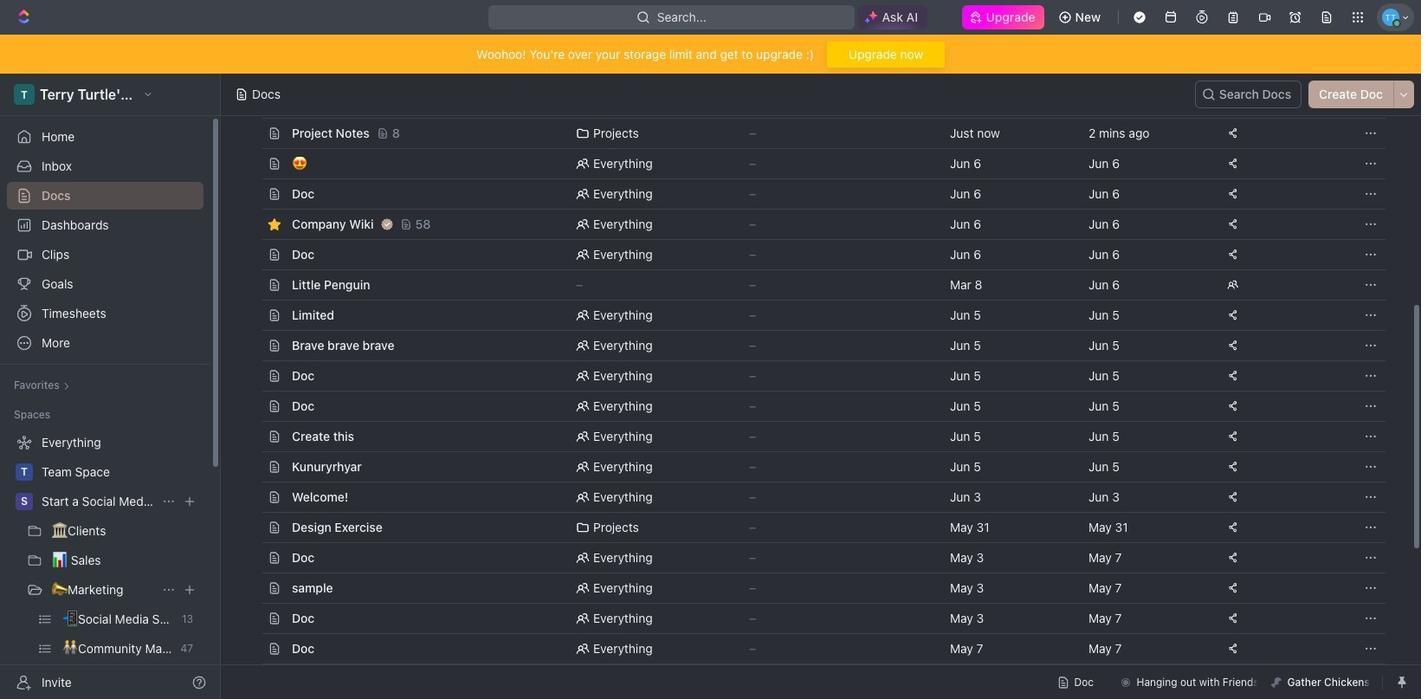 Task type: describe. For each thing, give the bounding box(es) containing it.
team space, , element
[[16, 464, 33, 481]]

drumstick bite image
[[1273, 677, 1283, 688]]

terry turtle's workspace, , element
[[14, 84, 35, 105]]



Task type: locate. For each thing, give the bounding box(es) containing it.
sidebar navigation
[[0, 74, 224, 699]]

start a social media marketing agency, , element
[[16, 493, 33, 510]]

tree inside sidebar navigation
[[7, 429, 204, 699]]

table
[[243, 91, 1386, 699]]

row
[[243, 91, 1386, 119], [243, 118, 1386, 149], [243, 148, 1386, 179], [243, 179, 1386, 210], [243, 209, 1386, 240], [243, 239, 1386, 270], [243, 269, 1386, 301], [243, 300, 1386, 331], [243, 330, 1386, 361], [243, 360, 1386, 392], [243, 391, 1386, 422], [243, 421, 1386, 452], [243, 451, 1386, 483], [243, 482, 1386, 513], [243, 512, 1386, 543], [243, 542, 1386, 574], [243, 573, 1386, 604], [243, 603, 1386, 634], [243, 633, 1386, 665], [263, 664, 1386, 695]]

column header
[[243, 91, 263, 119]]

tree
[[7, 429, 204, 699]]



Task type: vqa. For each thing, say whether or not it's contained in the screenshot.
Space, , element
no



